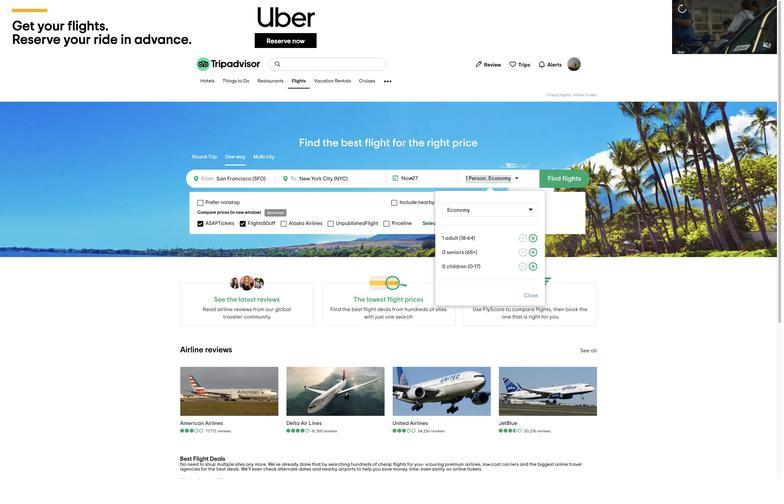 Task type: vqa. For each thing, say whether or not it's contained in the screenshot.
States
no



Task type: describe. For each thing, give the bounding box(es) containing it.
prefer
[[206, 200, 220, 205]]

17)
[[475, 264, 481, 270]]

best inside the best flight deals no need to shop multiple sites any more. we've already done that by searching hundreds of cheap flights for you– scouring premium airlines, low-cost carriers and the biggest online travel agencies for the best deals. we'll even check alternate dates and nearby airports to help you save money, time, even sanity on airline tickets.
[[216, 468, 226, 472]]

way
[[236, 155, 246, 160]]

advertisement region
[[0, 0, 777, 54]]

air
[[301, 421, 308, 427]]

jetblue
[[499, 421, 518, 427]]

from:
[[201, 176, 215, 182]]

to inside use flyscore to compare flights, then book the one that is right for you
[[506, 307, 511, 313]]

use flyscore to compare flights, then book the one that is right for you
[[473, 307, 588, 320]]

seniors
[[447, 250, 464, 256]]

already
[[282, 463, 299, 468]]

prefer nonstop
[[206, 200, 240, 205]]

0 vertical spatial airline
[[574, 93, 584, 97]]

compare prices (in new window)
[[197, 211, 261, 215]]

use
[[473, 307, 482, 313]]

lowest
[[367, 297, 386, 304]]

for you
[[542, 315, 559, 320]]

things to do
[[223, 79, 250, 84]]

vacation
[[314, 79, 334, 84]]

1 for 1 adult (18-64)
[[442, 236, 444, 241]]

on
[[446, 468, 452, 472]]

airline inside read airline reviews from our global traveler community
[[217, 307, 233, 313]]

check
[[263, 468, 277, 472]]

our
[[266, 307, 274, 313]]

to left shop
[[200, 463, 204, 468]]

that inside use flyscore to compare flights, then book the one that is right for you
[[513, 315, 523, 320]]

select
[[423, 221, 438, 226]]

61,768 reviews link
[[287, 429, 337, 435]]

traveler community
[[223, 315, 271, 320]]

1 horizontal spatial nearby
[[418, 200, 435, 205]]

alerts
[[548, 62, 562, 68]]

person
[[469, 176, 486, 181]]

travel
[[570, 463, 582, 468]]

include nearby airports
[[400, 200, 455, 205]]

search image
[[274, 61, 281, 68]]

delta air lines
[[287, 421, 322, 427]]

the
[[354, 297, 365, 304]]

reviews inside read airline reviews from our global traveler community
[[234, 307, 252, 313]]

1 horizontal spatial and
[[520, 463, 529, 468]]

things to do link
[[219, 74, 254, 89]]

77,772 reviews
[[206, 430, 231, 434]]

flights,
[[536, 307, 553, 313]]

flights inside the best flight deals no need to shop multiple sites any more. we've already done that by searching hundreds of cheap flights for you– scouring premium airlines, low-cost carriers and the biggest online travel agencies for the best deals. we'll even check alternate dates and nearby airports to help you save money, time, even sanity on airline tickets.
[[393, 463, 406, 468]]

0 children (0-17)
[[442, 264, 481, 270]]

any
[[246, 463, 254, 468]]

latest
[[239, 297, 256, 304]]

no
[[180, 463, 187, 468]]

3 of 5 bubbles image for united
[[393, 429, 416, 434]]

airline inside the best flight deals no need to shop multiple sites any more. we've already done that by searching hundreds of cheap flights for you– scouring premium airlines, low-cost carriers and the biggest online travel agencies for the best deals. we'll even check alternate dates and nearby airports to help you save money, time, even sanity on airline tickets.
[[453, 468, 466, 472]]

of inside the best flight deals no need to shop multiple sites any more. we've already done that by searching hundreds of cheap flights for you– scouring premium airlines, low-cost carriers and the biggest online travel agencies for the best deals. we'll even check alternate dates and nearby airports to help you save money, time, even sanity on airline tickets.
[[373, 463, 377, 468]]

deals.
[[227, 468, 240, 472]]

(0-
[[468, 264, 475, 270]]

4 of 5 bubbles image
[[287, 429, 310, 434]]

airports inside the best flight deals no need to shop multiple sites any more. we've already done that by searching hundreds of cheap flights for you– scouring premium airlines, low-cost carriers and the biggest online travel agencies for the best deals. we'll even check alternate dates and nearby airports to help you save money, time, even sanity on airline tickets.
[[339, 468, 356, 472]]

1 vertical spatial flights
[[560, 93, 571, 97]]

0 for 0 children (0-17)
[[442, 264, 446, 270]]

unpublishedflight
[[336, 221, 378, 226]]

close
[[524, 293, 539, 299]]

1 even from the left
[[252, 468, 262, 472]]

from inside read airline reviews from our global traveler community
[[253, 307, 265, 313]]

trips
[[519, 62, 530, 68]]

the inside use flyscore to compare flights, then book the one that is right for you
[[580, 307, 588, 313]]

to left help
[[357, 468, 362, 472]]

find the best flight deals from hundreds of sites with just one search
[[331, 307, 447, 320]]

nov 27
[[402, 176, 418, 181]]

flights inside button
[[563, 176, 582, 182]]

hundreds inside the best flight deals no need to shop multiple sites any more. we've already done that by searching hundreds of cheap flights for you– scouring premium airlines, low-cost carriers and the biggest online travel agencies for the best deals. we'll even check alternate dates and nearby airports to help you save money, time, even sanity on airline tickets.
[[351, 463, 372, 468]]

0 horizontal spatial for
[[201, 468, 207, 472]]

flight
[[193, 457, 209, 463]]

things
[[223, 79, 237, 84]]

american airlines
[[180, 421, 223, 427]]

round trip
[[192, 155, 217, 160]]

2 even from the left
[[421, 468, 431, 472]]

deals
[[378, 307, 391, 313]]

0 horizontal spatial right
[[427, 138, 450, 149]]

need
[[188, 463, 199, 468]]

round
[[192, 155, 207, 160]]

1 adult (18-64)
[[442, 236, 475, 241]]

0 for 0 seniors (65+)
[[442, 250, 446, 256]]

all for select all
[[439, 221, 445, 226]]

20,276
[[524, 430, 536, 434]]

cheap
[[378, 463, 392, 468]]

find flights button
[[540, 170, 590, 188]]

scouring
[[426, 463, 444, 468]]

1 horizontal spatial flyscore
[[517, 297, 544, 304]]

77,772
[[206, 430, 217, 434]]

sanity
[[432, 468, 445, 472]]

61,768
[[312, 430, 323, 434]]

cheap
[[547, 93, 559, 97]]

review
[[484, 62, 501, 68]]

online
[[555, 463, 568, 468]]

city
[[266, 155, 275, 160]]

20,276 reviews link
[[499, 429, 551, 435]]

just
[[376, 315, 384, 320]]

delta
[[287, 421, 300, 427]]

find for find the best flight deals from hundreds of sites with just one search
[[331, 307, 341, 313]]

united airlines
[[393, 421, 428, 427]]

54,236 reviews link
[[393, 429, 445, 435]]

cost
[[492, 463, 501, 468]]

see for see all
[[581, 349, 590, 354]]

airlines for american airlines
[[205, 421, 223, 427]]

adult
[[445, 236, 458, 241]]



Task type: locate. For each thing, give the bounding box(es) containing it.
0 left seniors
[[442, 250, 446, 256]]

price
[[453, 138, 478, 149]]

flight for for
[[365, 138, 390, 149]]

0 vertical spatial all
[[439, 221, 445, 226]]

you
[[373, 468, 381, 472]]

restaurants
[[258, 79, 284, 84]]

1 horizontal spatial flights
[[560, 93, 571, 97]]

1 vertical spatial flight
[[364, 307, 376, 313]]

0
[[442, 250, 446, 256], [442, 264, 446, 270]]

and right the carriers
[[520, 463, 529, 468]]

flyscore inside use flyscore to compare flights, then book the one that is right for you
[[483, 307, 505, 313]]

0 horizontal spatial airlines
[[205, 421, 223, 427]]

1 vertical spatial see
[[581, 349, 590, 354]]

tickets.
[[467, 468, 483, 472]]

that
[[513, 315, 523, 320], [312, 463, 321, 468]]

1 vertical spatial airline
[[453, 468, 466, 472]]

1 vertical spatial that
[[312, 463, 321, 468]]

3 of 5 bubbles image
[[180, 429, 204, 434], [393, 429, 416, 434]]

trips link
[[507, 58, 533, 71]]

1 0 from the top
[[442, 250, 446, 256]]

done
[[300, 463, 311, 468]]

flights50off
[[248, 221, 275, 226]]

2 vertical spatial find
[[331, 307, 341, 313]]

one
[[502, 315, 511, 320]]

save
[[382, 468, 392, 472]]

3.5 of 5 bubbles image
[[499, 429, 523, 434]]

hundreds inside the find the best flight deals from hundreds of sites with just one search
[[405, 307, 428, 313]]

select all
[[423, 221, 445, 226]]

0 horizontal spatial that
[[312, 463, 321, 468]]

0 vertical spatial flights
[[292, 79, 306, 84]]

flyscore up compare on the bottom right of the page
[[517, 297, 544, 304]]

alerts link
[[536, 58, 565, 71]]

flight for deals
[[364, 307, 376, 313]]

0 vertical spatial airline
[[217, 307, 233, 313]]

alternate
[[278, 468, 298, 472]]

find for find flights
[[548, 176, 561, 182]]

1 vertical spatial 0
[[442, 264, 446, 270]]

1 3 of 5 bubbles image from the left
[[180, 429, 204, 434]]

nearby right 'dates'
[[322, 468, 338, 472]]

0 horizontal spatial sites
[[235, 463, 245, 468]]

round trip link
[[192, 150, 217, 166]]

airlines for united airlines
[[410, 421, 428, 427]]

3 of 5 bubbles image down american
[[180, 429, 204, 434]]

rentals
[[335, 79, 351, 84]]

1 horizontal spatial hundreds
[[405, 307, 428, 313]]

see all link
[[581, 349, 597, 354]]

0 horizontal spatial of
[[373, 463, 377, 468]]

1 horizontal spatial 3 of 5 bubbles image
[[393, 429, 416, 434]]

2 horizontal spatial for
[[408, 463, 414, 468]]

of
[[429, 307, 435, 313], [373, 463, 377, 468]]

77,772 reviews link
[[180, 429, 231, 435]]

1 horizontal spatial that
[[513, 315, 523, 320]]

1 horizontal spatial airports
[[436, 200, 455, 205]]

0 horizontal spatial all
[[439, 221, 445, 226]]

cruises link
[[355, 74, 379, 89]]

54,236
[[418, 430, 430, 434]]

1 horizontal spatial even
[[421, 468, 431, 472]]

0 horizontal spatial 1
[[442, 236, 444, 241]]

0 vertical spatial that
[[513, 315, 523, 320]]

hundreds down flight prices
[[405, 307, 428, 313]]

all for see all
[[591, 349, 597, 354]]

1 horizontal spatial all
[[591, 349, 597, 354]]

economy right ,
[[489, 176, 511, 181]]

nov
[[402, 176, 411, 181]]

1 horizontal spatial sites
[[436, 307, 447, 313]]

that inside the best flight deals no need to shop multiple sites any more. we've already done that by searching hundreds of cheap flights for you– scouring premium airlines, low-cost carriers and the biggest online travel agencies for the best deals. we'll even check alternate dates and nearby airports to help you save money, time, even sanity on airline tickets.
[[312, 463, 321, 468]]

reviews for 77,772 reviews
[[217, 430, 231, 434]]

flight inside the find the best flight deals from hundreds of sites with just one search
[[364, 307, 376, 313]]

1 left person
[[466, 176, 468, 181]]

reviews for airline reviews
[[205, 347, 232, 355]]

1 vertical spatial of
[[373, 463, 377, 468]]

0 horizontal spatial economy
[[447, 208, 470, 213]]

premium
[[445, 463, 464, 468]]

20,276 reviews
[[524, 430, 551, 434]]

restaurants link
[[254, 74, 288, 89]]

1 from from the left
[[253, 307, 265, 313]]

to up one
[[506, 307, 511, 313]]

1 vertical spatial airports
[[339, 468, 356, 472]]

priceline
[[392, 221, 412, 226]]

the inside the find the best flight deals from hundreds of sites with just one search
[[342, 307, 351, 313]]

multi-city
[[254, 155, 275, 160]]

airline right read
[[217, 307, 233, 313]]

window)
[[245, 211, 261, 215]]

2 horizontal spatial airlines
[[410, 421, 428, 427]]

0 vertical spatial right
[[427, 138, 450, 149]]

from
[[253, 307, 265, 313], [392, 307, 404, 313]]

one search
[[385, 315, 413, 320]]

0 vertical spatial flight
[[365, 138, 390, 149]]

then
[[554, 307, 565, 313]]

sites for deals
[[235, 463, 245, 468]]

(18-
[[460, 236, 468, 241]]

that left the 'by'
[[312, 463, 321, 468]]

hundreds
[[405, 307, 428, 313], [351, 463, 372, 468]]

alaska
[[289, 221, 305, 226]]

sites for best
[[436, 307, 447, 313]]

airports up select all
[[436, 200, 455, 205]]

1 horizontal spatial of
[[429, 307, 435, 313]]

right right is at the bottom of page
[[529, 315, 541, 320]]

shop
[[205, 463, 216, 468]]

we'll
[[241, 468, 251, 472]]

3 of 5 bubbles image for american
[[180, 429, 204, 434]]

american
[[180, 421, 204, 427]]

airports left help
[[339, 468, 356, 472]]

0 vertical spatial sites
[[436, 307, 447, 313]]

1 for 1 person , economy
[[466, 176, 468, 181]]

From where? text field
[[215, 174, 271, 184]]

cruises
[[359, 79, 375, 84]]

airlines up 54,236 reviews link
[[410, 421, 428, 427]]

0 horizontal spatial airports
[[339, 468, 356, 472]]

united
[[393, 421, 409, 427]]

trip
[[208, 155, 217, 160]]

0 vertical spatial of
[[429, 307, 435, 313]]

1 horizontal spatial right
[[529, 315, 541, 320]]

0 vertical spatial 0
[[442, 250, 446, 256]]

1 vertical spatial nearby
[[322, 468, 338, 472]]

airlines right alaska
[[306, 221, 323, 226]]

reviews for 20,276 reviews
[[537, 430, 551, 434]]

0 horizontal spatial 3 of 5 bubbles image
[[180, 429, 204, 434]]

1 person , economy
[[466, 176, 511, 181]]

sites inside the best flight deals no need to shop multiple sites any more. we've already done that by searching hundreds of cheap flights for you– scouring premium airlines, low-cost carriers and the biggest online travel agencies for the best deals. we'll even check alternate dates and nearby airports to help you save money, time, even sanity on airline tickets.
[[235, 463, 245, 468]]

profile picture image
[[567, 58, 581, 71]]

0 horizontal spatial flights
[[393, 463, 406, 468]]

help
[[363, 468, 372, 472]]

3 of 5 bubbles image inside 54,236 reviews link
[[393, 429, 416, 434]]

read airline reviews from our global traveler community
[[203, 307, 291, 320]]

american airlines link
[[180, 421, 231, 427]]

airlines up 77,772
[[205, 421, 223, 427]]

0 horizontal spatial from
[[253, 307, 265, 313]]

from up "one search"
[[392, 307, 404, 313]]

review link
[[473, 58, 504, 71]]

1 vertical spatial economy
[[447, 208, 470, 213]]

1 vertical spatial best
[[352, 307, 363, 313]]

airlines for alaska airlines
[[306, 221, 323, 226]]

0 vertical spatial flyscore
[[517, 297, 544, 304]]

0 horizontal spatial even
[[252, 468, 262, 472]]

hundreds left you
[[351, 463, 372, 468]]

airline
[[217, 307, 233, 313], [453, 468, 466, 472]]

sites inside the find the best flight deals from hundreds of sites with just one search
[[436, 307, 447, 313]]

include
[[400, 200, 417, 205]]

best flight deals no need to shop multiple sites any more. we've already done that by searching hundreds of cheap flights for you– scouring premium airlines, low-cost carriers and the biggest online travel agencies for the best deals. we'll even check alternate dates and nearby airports to help you save money, time, even sanity on airline tickets.
[[180, 457, 582, 472]]

even right time,
[[421, 468, 431, 472]]

0 vertical spatial see
[[214, 297, 226, 304]]

0 vertical spatial nearby
[[418, 200, 435, 205]]

1 vertical spatial hundreds
[[351, 463, 372, 468]]

book
[[566, 307, 579, 313]]

best for deals
[[352, 307, 363, 313]]

dates
[[299, 468, 311, 472]]

0 left the children in the bottom right of the page
[[442, 264, 446, 270]]

from left our
[[253, 307, 265, 313]]

nearby right include
[[418, 200, 435, 205]]

find flights
[[548, 176, 582, 182]]

you–
[[415, 463, 425, 468]]

0 horizontal spatial and
[[312, 468, 321, 472]]

vacation rentals
[[314, 79, 351, 84]]

0 vertical spatial best
[[341, 138, 363, 149]]

1 horizontal spatial airline
[[453, 468, 466, 472]]

that left is at the bottom of page
[[513, 315, 523, 320]]

flights inside "flights" link
[[292, 79, 306, 84]]

right inside use flyscore to compare flights, then book the one that is right for you
[[529, 315, 541, 320]]

1 vertical spatial right
[[529, 315, 541, 320]]

reviews for 61,768 reviews
[[324, 430, 337, 434]]

compare
[[197, 211, 216, 215]]

2 0 from the top
[[442, 264, 446, 270]]

nearby inside the best flight deals no need to shop multiple sites any more. we've already done that by searching hundreds of cheap flights for you– scouring premium airlines, low-cost carriers and the biggest online travel agencies for the best deals. we'll even check alternate dates and nearby airports to help you save money, time, even sanity on airline tickets.
[[322, 468, 338, 472]]

reviews
[[257, 297, 280, 304], [234, 307, 252, 313], [205, 347, 232, 355], [324, 430, 337, 434], [217, 430, 231, 434], [431, 430, 445, 434], [537, 430, 551, 434]]

0 vertical spatial airports
[[436, 200, 455, 205]]

vacation rentals link
[[310, 74, 355, 89]]

1 vertical spatial flyscore
[[483, 307, 505, 313]]

jetblue link
[[499, 421, 551, 427]]

0 horizontal spatial flyscore
[[483, 307, 505, 313]]

1 vertical spatial all
[[591, 349, 597, 354]]

2 3 of 5 bubbles image from the left
[[393, 429, 416, 434]]

2 horizontal spatial find
[[548, 176, 561, 182]]

1 vertical spatial 1
[[442, 236, 444, 241]]

best inside the find the best flight deals from hundreds of sites with just one search
[[352, 307, 363, 313]]

1 horizontal spatial from
[[392, 307, 404, 313]]

sites
[[436, 307, 447, 313], [235, 463, 245, 468]]

sponsored
[[267, 212, 284, 215]]

airlines,
[[465, 463, 482, 468]]

1 horizontal spatial see
[[581, 349, 590, 354]]

to:
[[291, 176, 298, 182]]

1 horizontal spatial economy
[[489, 176, 511, 181]]

to left "do" on the left top of page
[[238, 79, 243, 84]]

0 vertical spatial 1
[[466, 176, 468, 181]]

flyscore up one
[[483, 307, 505, 313]]

0 horizontal spatial flights
[[292, 79, 306, 84]]

see for see the latest reviews
[[214, 297, 226, 304]]

of inside the find the best flight deals from hundreds of sites with just one search
[[429, 307, 435, 313]]

see all
[[581, 349, 597, 354]]

None search field
[[269, 58, 386, 70]]

1 vertical spatial flights
[[393, 463, 406, 468]]

multi-
[[254, 155, 266, 160]]

1 horizontal spatial flights
[[563, 176, 582, 182]]

1 horizontal spatial 1
[[466, 176, 468, 181]]

27
[[413, 176, 418, 181]]

3 of 5 bubbles image down united
[[393, 429, 416, 434]]

reviews for 54,236 reviews
[[431, 430, 445, 434]]

flights left -
[[560, 93, 571, 97]]

1 vertical spatial airline
[[180, 347, 204, 355]]

tripadvisor image
[[196, 58, 260, 71]]

find inside button
[[548, 176, 561, 182]]

0 vertical spatial hundreds
[[405, 307, 428, 313]]

airline right on
[[453, 468, 466, 472]]

best for for
[[341, 138, 363, 149]]

searching
[[329, 463, 350, 468]]

with
[[364, 315, 374, 320]]

and
[[520, 463, 529, 468], [312, 468, 321, 472]]

asaptickets
[[206, 221, 234, 226]]

0 horizontal spatial hundreds
[[351, 463, 372, 468]]

flights left "vacation"
[[292, 79, 306, 84]]

1 horizontal spatial find
[[331, 307, 341, 313]]

0 horizontal spatial airline
[[217, 307, 233, 313]]

0 vertical spatial find
[[299, 138, 320, 149]]

from inside the find the best flight deals from hundreds of sites with just one search
[[392, 307, 404, 313]]

(65+)
[[465, 250, 477, 256]]

read
[[203, 307, 216, 313]]

1 left adult
[[442, 236, 444, 241]]

economy up 1 adult (18-64) at the right of the page
[[447, 208, 470, 213]]

2 from from the left
[[392, 307, 404, 313]]

3 of 5 bubbles image inside 77,772 reviews link
[[180, 429, 204, 434]]

best
[[180, 457, 192, 463]]

1 horizontal spatial airline
[[574, 93, 584, 97]]

1 vertical spatial sites
[[235, 463, 245, 468]]

1 vertical spatial find
[[548, 176, 561, 182]]

united airlines link
[[393, 421, 445, 427]]

1 horizontal spatial airlines
[[306, 221, 323, 226]]

0 horizontal spatial nearby
[[322, 468, 338, 472]]

find the best flight for the right price
[[299, 138, 478, 149]]

prices
[[217, 211, 229, 215]]

even right the we'll
[[252, 468, 262, 472]]

0 vertical spatial flights
[[563, 176, 582, 182]]

0 vertical spatial economy
[[489, 176, 511, 181]]

for
[[393, 138, 406, 149], [408, 463, 414, 468], [201, 468, 207, 472]]

do
[[244, 79, 250, 84]]

To where? text field
[[298, 175, 360, 183]]

right left price at the right of the page
[[427, 138, 450, 149]]

find for find the best flight for the right price
[[299, 138, 320, 149]]

see the latest reviews
[[214, 297, 280, 304]]

children
[[447, 264, 467, 270]]

1 horizontal spatial for
[[393, 138, 406, 149]]

one-way link
[[225, 150, 246, 166]]

multi-city link
[[254, 150, 275, 166]]

(in
[[230, 211, 235, 215]]

0 horizontal spatial see
[[214, 297, 226, 304]]

and left the 'by'
[[312, 468, 321, 472]]

2 vertical spatial best
[[216, 468, 226, 472]]

even
[[252, 468, 262, 472], [421, 468, 431, 472]]

0 horizontal spatial airline
[[180, 347, 204, 355]]

-
[[572, 93, 573, 97]]

find inside the find the best flight deals from hundreds of sites with just one search
[[331, 307, 341, 313]]

compare
[[512, 307, 535, 313]]

0 horizontal spatial find
[[299, 138, 320, 149]]

54,236 reviews
[[418, 430, 445, 434]]



